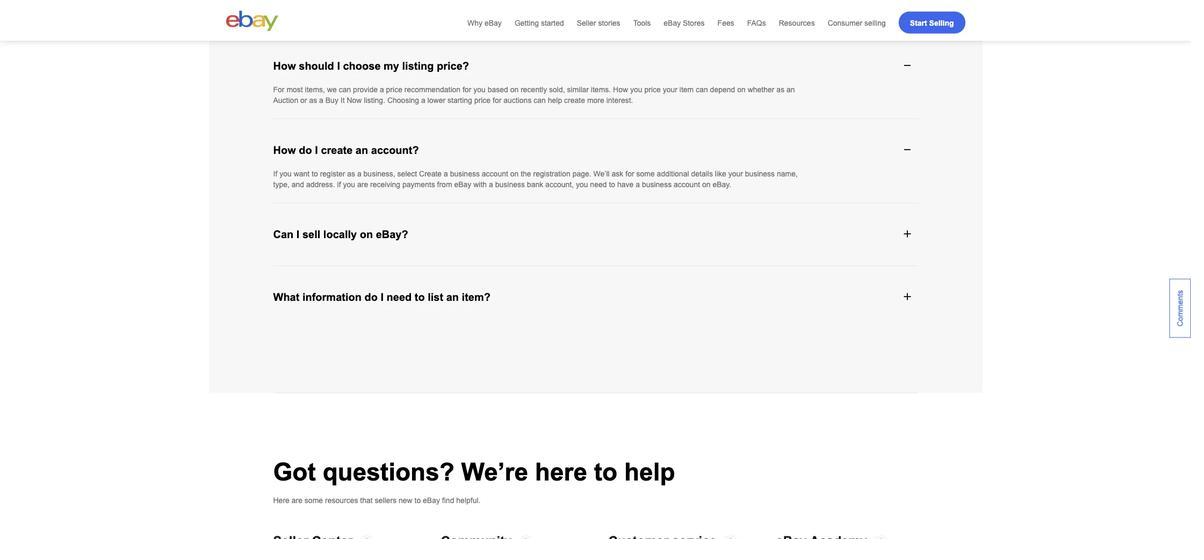Task type: vqa. For each thing, say whether or not it's contained in the screenshot.
help within the For most items, we can provide a price recommendation for you based on recently sold, similar items. How you price your item can depend on whether as an Auction or as a Buy It Now listing. Choosing a lower starting price for auctions can help create more interest.
yes



Task type: describe. For each thing, give the bounding box(es) containing it.
bank
[[527, 181, 543, 189]]

resources link
[[779, 17, 815, 28]]

ebay stores link
[[664, 17, 705, 28]]

how should i choose my listing price?
[[273, 60, 469, 72]]

item?
[[462, 292, 491, 304]]

based
[[488, 86, 508, 94]]

your inside the for most items, we can provide a price recommendation for you based on recently sold, similar items. how you price your item can depend on whether as an auction or as a buy it now listing. choosing a lower starting price for auctions can help create more interest.
[[663, 86, 677, 94]]

a left buy
[[319, 96, 323, 105]]

create
[[419, 170, 442, 179]]

on right depend
[[737, 86, 746, 94]]

listing.
[[364, 96, 385, 105]]

can down recently
[[534, 96, 546, 105]]

receiving
[[370, 181, 400, 189]]

ebay?
[[376, 229, 408, 241]]

or inside the for most items, we can provide a price recommendation for you based on recently sold, similar items. how you price your item can depend on whether as an auction or as a buy it now listing. choosing a lower starting price for auctions can help create more interest.
[[300, 96, 307, 105]]

why ebay link
[[467, 17, 502, 28]]

1 vertical spatial account
[[674, 181, 700, 189]]

tools
[[633, 18, 651, 27]]

0 horizontal spatial are
[[292, 497, 302, 506]]

start selling link
[[899, 12, 965, 34]]

ebay left the find
[[423, 497, 440, 506]]

stores
[[683, 18, 705, 27]]

to up address.
[[312, 170, 318, 179]]

i right information
[[381, 292, 384, 304]]

we
[[536, 12, 548, 21]]

your inside 'if you want to register as a business, select create a business account on the registration page. we'll ask for some additional details like your business name, type, and address. if you are receiving payments from ebay with a business bank account, you need to have a business account on ebay.'
[[728, 170, 743, 179]]

faqs link
[[747, 17, 766, 28]]

an inside the for most items, we can provide a price recommendation for you based on recently sold, similar items. how you price your item can depend on whether as an auction or as a buy it now listing. choosing a lower starting price for auctions can help create more interest.
[[787, 86, 795, 94]]

now
[[347, 96, 362, 105]]

a up listing.
[[380, 86, 384, 94]]

whether
[[748, 86, 775, 94]]

similar
[[567, 86, 589, 94]]

we're
[[461, 459, 528, 487]]

information
[[302, 292, 362, 304]]

comments link
[[1170, 279, 1191, 338]]

can i sell locally on ebay?
[[273, 229, 408, 241]]

unused
[[487, 12, 512, 21]]

item
[[680, 86, 694, 94]]

almost
[[316, 12, 338, 21]]

consumer
[[828, 18, 862, 27]]

like
[[715, 170, 726, 179]]

seller stories
[[577, 18, 620, 27]]

consumer selling
[[828, 18, 886, 27]]

and
[[292, 181, 304, 189]]

sell for almost
[[302, 12, 314, 21]]

a left business,
[[357, 170, 361, 179]]

2 horizontal spatial do
[[550, 12, 558, 21]]

to left 'used'
[[452, 12, 458, 21]]

interest.
[[606, 96, 633, 105]]

used
[[460, 12, 477, 21]]

1 vertical spatial help
[[624, 459, 675, 487]]

infringe
[[683, 12, 708, 21]]

1 vertical spatial for
[[493, 96, 502, 105]]

property.
[[758, 12, 787, 21]]

with
[[473, 181, 487, 189]]

0 vertical spatial that
[[605, 12, 617, 21]]

here
[[273, 497, 290, 506]]

0 horizontal spatial need
[[387, 292, 412, 304]]

choose
[[343, 60, 381, 72]]

got questions? we're here to help
[[273, 459, 675, 487]]

can right item
[[696, 86, 708, 94]]

should
[[299, 60, 334, 72]]

a right 'with'
[[489, 181, 493, 189]]

any
[[643, 12, 655, 21]]

details
[[691, 170, 713, 179]]

1 vertical spatial do
[[299, 145, 312, 157]]

a right create
[[444, 170, 448, 179]]

resources
[[325, 497, 358, 506]]

sellers
[[375, 497, 397, 506]]

why
[[467, 18, 483, 27]]

0 horizontal spatial price
[[386, 86, 402, 94]]

items,
[[305, 86, 325, 94]]

how for how do i create an account?
[[273, 145, 296, 157]]

on left ebay? in the left top of the page
[[360, 229, 373, 241]]

ebay inside 'if you want to register as a business, select create a business account on the registration page. we'll ask for some additional details like your business name, type, and address. if you are receiving payments from ebay with a business bank account, you need to have a business account on ebay.'
[[454, 181, 471, 189]]

1 vertical spatial as
[[309, 96, 317, 105]]

account?
[[371, 145, 419, 157]]

business,
[[364, 170, 395, 179]]

here
[[535, 459, 587, 487]]

additional
[[657, 170, 689, 179]]

getting started
[[515, 18, 564, 27]]

on left the
[[510, 170, 519, 179]]

to down ask at the top of the page
[[609, 181, 615, 189]]

if you want to register as a business, select create a business account on the registration page. we'll ask for some additional details like your business name, type, and address. if you are receiving payments from ebay with a business bank account, you need to have a business account on ebay.
[[273, 170, 798, 189]]

why ebay
[[467, 18, 502, 27]]

got
[[273, 459, 316, 487]]

selling
[[865, 18, 886, 27]]

tools link
[[633, 17, 651, 28]]

seller stories link
[[577, 17, 620, 28]]

new
[[399, 497, 412, 506]]

business up 'with'
[[450, 170, 480, 179]]

i right should
[[337, 60, 340, 72]]

have
[[617, 181, 634, 189]]

payments
[[402, 181, 435, 189]]

getting
[[515, 18, 539, 27]]



Task type: locate. For each thing, give the bounding box(es) containing it.
on right infringe
[[710, 12, 719, 21]]

can
[[273, 229, 294, 241]]

0 vertical spatial need
[[590, 181, 607, 189]]

a right have
[[636, 181, 640, 189]]

provide
[[353, 86, 378, 94]]

0 vertical spatial are
[[357, 181, 368, 189]]

1 horizontal spatial items.
[[591, 86, 611, 94]]

for up starting at the left top of page
[[463, 86, 471, 94]]

1 vertical spatial that
[[360, 497, 373, 506]]

0 horizontal spatial items.
[[514, 12, 534, 21]]

1 vertical spatial items.
[[591, 86, 611, 94]]

your
[[663, 86, 677, 94], [728, 170, 743, 179]]

as down 'items,'
[[309, 96, 317, 105]]

if
[[337, 181, 341, 189]]

ebay.
[[713, 181, 731, 189]]

homemade
[[390, 12, 427, 21]]

or
[[479, 12, 485, 21], [675, 12, 681, 21], [300, 96, 307, 105]]

1 vertical spatial are
[[292, 497, 302, 506]]

from down create
[[437, 181, 452, 189]]

2 horizontal spatial as
[[777, 86, 785, 94]]

1 horizontal spatial create
[[564, 96, 585, 105]]

from inside 'if you want to register as a business, select create a business account on the registration page. we'll ask for some additional details like your business name, type, and address. if you are receiving payments from ebay with a business bank account, you need to have a business account on ebay.'
[[437, 181, 452, 189]]

2 horizontal spatial or
[[675, 12, 681, 21]]

1 vertical spatial your
[[728, 170, 743, 179]]

1 horizontal spatial price
[[474, 96, 491, 105]]

0 horizontal spatial create
[[321, 145, 353, 157]]

buy
[[325, 96, 338, 105]]

i right "can"
[[296, 229, 299, 241]]

0 vertical spatial your
[[663, 86, 677, 94]]

1 horizontal spatial need
[[590, 181, 607, 189]]

0 vertical spatial sell
[[302, 12, 314, 21]]

to right here
[[594, 459, 617, 487]]

sell left almost
[[302, 12, 314, 21]]

start
[[910, 18, 927, 27]]

create inside the for most items, we can provide a price recommendation for you based on recently sold, similar items. how you price your item can depend on whether as an auction or as a buy it now listing. choosing a lower starting price for auctions can help create more interest.
[[564, 96, 585, 105]]

how up if
[[273, 145, 296, 157]]

2 horizontal spatial for
[[626, 170, 634, 179]]

1 vertical spatial from
[[437, 181, 452, 189]]

business down additional
[[642, 181, 672, 189]]

create down the similar
[[564, 96, 585, 105]]

here are some resources that sellers new to ebay find helpful.
[[273, 497, 481, 506]]

how up for
[[273, 60, 296, 72]]

1 horizontal spatial account
[[674, 181, 700, 189]]

seller
[[577, 18, 596, 27]]

help inside the for most items, we can provide a price recommendation for you based on recently sold, similar items. how you price your item can depend on whether as an auction or as a buy it now listing. choosing a lower starting price for auctions can help create more interest.
[[548, 96, 562, 105]]

resources
[[779, 18, 815, 27]]

1 horizontal spatial do
[[365, 292, 378, 304]]

on down details
[[702, 181, 711, 189]]

business left name, at the right top of page
[[745, 170, 775, 179]]

need inside 'if you want to register as a business, select create a business account on the registration page. we'll ask for some additional details like your business name, type, and address. if you are receiving payments from ebay with a business bank account, you need to have a business account on ebay.'
[[590, 181, 607, 189]]

ebay inside the ebay stores link
[[664, 18, 681, 27]]

select
[[397, 170, 417, 179]]

1 vertical spatial sell
[[302, 229, 320, 241]]

0 horizontal spatial for
[[463, 86, 471, 94]]

items. left we
[[514, 12, 534, 21]]

i up address.
[[315, 145, 318, 157]]

ebay left stores
[[664, 18, 681, 27]]

some left the resources
[[305, 497, 323, 506]]

price?
[[437, 60, 469, 72]]

from right anything, on the left of page
[[372, 12, 388, 21]]

1 horizontal spatial are
[[357, 181, 368, 189]]

1 vertical spatial an
[[356, 145, 368, 157]]

0 vertical spatial help
[[548, 96, 562, 105]]

getting started link
[[515, 17, 564, 28]]

0 horizontal spatial as
[[309, 96, 317, 105]]

listing
[[402, 60, 434, 72]]

1 horizontal spatial as
[[347, 170, 355, 179]]

an
[[787, 86, 795, 94], [356, 145, 368, 157], [446, 292, 459, 304]]

2 sell from the top
[[302, 229, 320, 241]]

it
[[341, 96, 345, 105]]

can up it
[[339, 86, 351, 94]]

or right laws
[[675, 12, 681, 21]]

ebay stores
[[664, 18, 705, 27]]

an up business,
[[356, 145, 368, 157]]

1 vertical spatial some
[[305, 497, 323, 506]]

the
[[521, 170, 531, 179]]

are inside 'if you want to register as a business, select create a business account on the registration page. we'll ask for some additional details like your business name, type, and address. if you are receiving payments from ebay with a business bank account, you need to have a business account on ebay.'
[[357, 181, 368, 189]]

ask
[[612, 170, 623, 179]]

for inside 'if you want to register as a business, select create a business account on the registration page. we'll ask for some additional details like your business name, type, and address. if you are receiving payments from ebay with a business bank account, you need to have a business account on ebay.'
[[626, 170, 634, 179]]

most
[[287, 86, 303, 94]]

ebay
[[485, 18, 502, 27], [664, 18, 681, 27], [454, 181, 471, 189], [423, 497, 440, 506]]

2 vertical spatial how
[[273, 145, 296, 157]]

restrict
[[560, 12, 583, 21]]

1 vertical spatial need
[[387, 292, 412, 304]]

we'll
[[594, 170, 610, 179]]

intellectual
[[721, 12, 756, 21]]

consumer selling link
[[828, 17, 886, 28]]

a
[[380, 86, 384, 94], [319, 96, 323, 105], [421, 96, 425, 105], [357, 170, 361, 179], [444, 170, 448, 179], [489, 181, 493, 189], [636, 181, 640, 189]]

price left item
[[644, 86, 661, 94]]

an right whether
[[787, 86, 795, 94]]

2 horizontal spatial an
[[787, 86, 795, 94]]

2 vertical spatial an
[[446, 292, 459, 304]]

some inside 'if you want to register as a business, select create a business account on the registration page. we'll ask for some additional details like your business name, type, and address. if you are receiving payments from ebay with a business bank account, you need to have a business account on ebay.'
[[636, 170, 655, 179]]

for up have
[[626, 170, 634, 179]]

how up interest.
[[613, 86, 628, 94]]

selling
[[929, 18, 954, 27]]

2 vertical spatial for
[[626, 170, 634, 179]]

0 horizontal spatial or
[[300, 96, 307, 105]]

0 horizontal spatial some
[[305, 497, 323, 506]]

you
[[473, 86, 486, 94], [630, 86, 642, 94], [279, 170, 292, 179], [343, 181, 355, 189], [576, 181, 588, 189]]

account,
[[545, 181, 574, 189]]

sell right "can"
[[302, 229, 320, 241]]

need down we'll
[[590, 181, 607, 189]]

can right you
[[288, 12, 300, 21]]

you can sell almost anything, from homemade goods to used or unused items. we do restrict items that violate any laws or infringe on intellectual property.
[[273, 12, 787, 21]]

2 horizontal spatial price
[[644, 86, 661, 94]]

on up auctions
[[510, 86, 519, 94]]

1 sell from the top
[[302, 12, 314, 21]]

2 vertical spatial as
[[347, 170, 355, 179]]

1 vertical spatial create
[[321, 145, 353, 157]]

do right we
[[550, 12, 558, 21]]

items
[[585, 12, 603, 21]]

we
[[327, 86, 337, 94]]

an right list
[[446, 292, 459, 304]]

stories
[[598, 18, 620, 27]]

for
[[463, 86, 471, 94], [493, 96, 502, 105], [626, 170, 634, 179]]

0 horizontal spatial an
[[356, 145, 368, 157]]

2 vertical spatial do
[[365, 292, 378, 304]]

0 horizontal spatial help
[[548, 96, 562, 105]]

ebay left 'with'
[[454, 181, 471, 189]]

0 vertical spatial do
[[550, 12, 558, 21]]

1 horizontal spatial that
[[605, 12, 617, 21]]

more
[[587, 96, 604, 105]]

items. inside the for most items, we can provide a price recommendation for you based on recently sold, similar items. how you price your item can depend on whether as an auction or as a buy it now listing. choosing a lower starting price for auctions can help create more interest.
[[591, 86, 611, 94]]

a left lower
[[421, 96, 425, 105]]

ebay right why
[[485, 18, 502, 27]]

1 horizontal spatial some
[[636, 170, 655, 179]]

0 horizontal spatial that
[[360, 497, 373, 506]]

as right register
[[347, 170, 355, 179]]

create up register
[[321, 145, 353, 157]]

price down based
[[474, 96, 491, 105]]

ebay inside why ebay link
[[485, 18, 502, 27]]

0 vertical spatial for
[[463, 86, 471, 94]]

as inside 'if you want to register as a business, select create a business account on the registration page. we'll ask for some additional details like your business name, type, and address. if you are receiving payments from ebay with a business bank account, you need to have a business account on ebay.'
[[347, 170, 355, 179]]

do up the want at the top left of page
[[299, 145, 312, 157]]

0 vertical spatial some
[[636, 170, 655, 179]]

depend
[[710, 86, 735, 94]]

items. up more
[[591, 86, 611, 94]]

page.
[[573, 170, 591, 179]]

are right here
[[292, 497, 302, 506]]

1 horizontal spatial for
[[493, 96, 502, 105]]

on
[[710, 12, 719, 21], [510, 86, 519, 94], [737, 86, 746, 94], [510, 170, 519, 179], [702, 181, 711, 189], [360, 229, 373, 241]]

or right 'used'
[[479, 12, 485, 21]]

that left sellers
[[360, 497, 373, 506]]

1 horizontal spatial an
[[446, 292, 459, 304]]

that right items
[[605, 12, 617, 21]]

0 horizontal spatial do
[[299, 145, 312, 157]]

start selling
[[910, 18, 954, 27]]

need left list
[[387, 292, 412, 304]]

0 vertical spatial how
[[273, 60, 296, 72]]

0 vertical spatial create
[[564, 96, 585, 105]]

if
[[273, 170, 277, 179]]

locally
[[323, 229, 357, 241]]

1 horizontal spatial or
[[479, 12, 485, 21]]

0 horizontal spatial account
[[482, 170, 508, 179]]

how for how should i choose my listing price?
[[273, 60, 296, 72]]

to
[[452, 12, 458, 21], [312, 170, 318, 179], [609, 181, 615, 189], [415, 292, 425, 304], [594, 459, 617, 487], [415, 497, 421, 506]]

to right 'new'
[[415, 497, 421, 506]]

account up 'with'
[[482, 170, 508, 179]]

account down additional
[[674, 181, 700, 189]]

to left list
[[415, 292, 425, 304]]

sell for locally
[[302, 229, 320, 241]]

0 vertical spatial from
[[372, 12, 388, 21]]

fees link
[[718, 17, 734, 28]]

laws
[[657, 12, 673, 21]]

started
[[541, 18, 564, 27]]

starting
[[448, 96, 472, 105]]

0 vertical spatial an
[[787, 86, 795, 94]]

0 horizontal spatial from
[[372, 12, 388, 21]]

you
[[273, 12, 286, 21]]

recommendation
[[404, 86, 461, 94]]

goods
[[429, 12, 450, 21]]

type,
[[273, 181, 290, 189]]

are down business,
[[357, 181, 368, 189]]

for most items, we can provide a price recommendation for you based on recently sold, similar items. how you price your item can depend on whether as an auction or as a buy it now listing. choosing a lower starting price for auctions can help create more interest.
[[273, 86, 795, 105]]

for down based
[[493, 96, 502, 105]]

for
[[273, 86, 285, 94]]

my
[[384, 60, 399, 72]]

0 vertical spatial account
[[482, 170, 508, 179]]

your right like
[[728, 170, 743, 179]]

can
[[288, 12, 300, 21], [339, 86, 351, 94], [696, 86, 708, 94], [534, 96, 546, 105]]

what information do i need to list an item?
[[273, 292, 491, 304]]

list
[[428, 292, 443, 304]]

1 vertical spatial how
[[613, 86, 628, 94]]

as right whether
[[777, 86, 785, 94]]

business down the
[[495, 181, 525, 189]]

name,
[[777, 170, 798, 179]]

or down most
[[300, 96, 307, 105]]

lower
[[427, 96, 445, 105]]

1 horizontal spatial from
[[437, 181, 452, 189]]

auction
[[273, 96, 298, 105]]

comments
[[1176, 291, 1185, 327]]

recently
[[521, 86, 547, 94]]

1 horizontal spatial your
[[728, 170, 743, 179]]

questions?
[[323, 459, 454, 487]]

your left item
[[663, 86, 677, 94]]

how inside the for most items, we can provide a price recommendation for you based on recently sold, similar items. how you price your item can depend on whether as an auction or as a buy it now listing. choosing a lower starting price for auctions can help create more interest.
[[613, 86, 628, 94]]

how do i create an account?
[[273, 145, 419, 157]]

do right information
[[365, 292, 378, 304]]

items.
[[514, 12, 534, 21], [591, 86, 611, 94]]

0 horizontal spatial your
[[663, 86, 677, 94]]

some left additional
[[636, 170, 655, 179]]

price up choosing in the left of the page
[[386, 86, 402, 94]]

sold,
[[549, 86, 565, 94]]

1 horizontal spatial help
[[624, 459, 675, 487]]

0 vertical spatial items.
[[514, 12, 534, 21]]

0 vertical spatial as
[[777, 86, 785, 94]]

price
[[386, 86, 402, 94], [644, 86, 661, 94], [474, 96, 491, 105]]

faqs
[[747, 18, 766, 27]]



